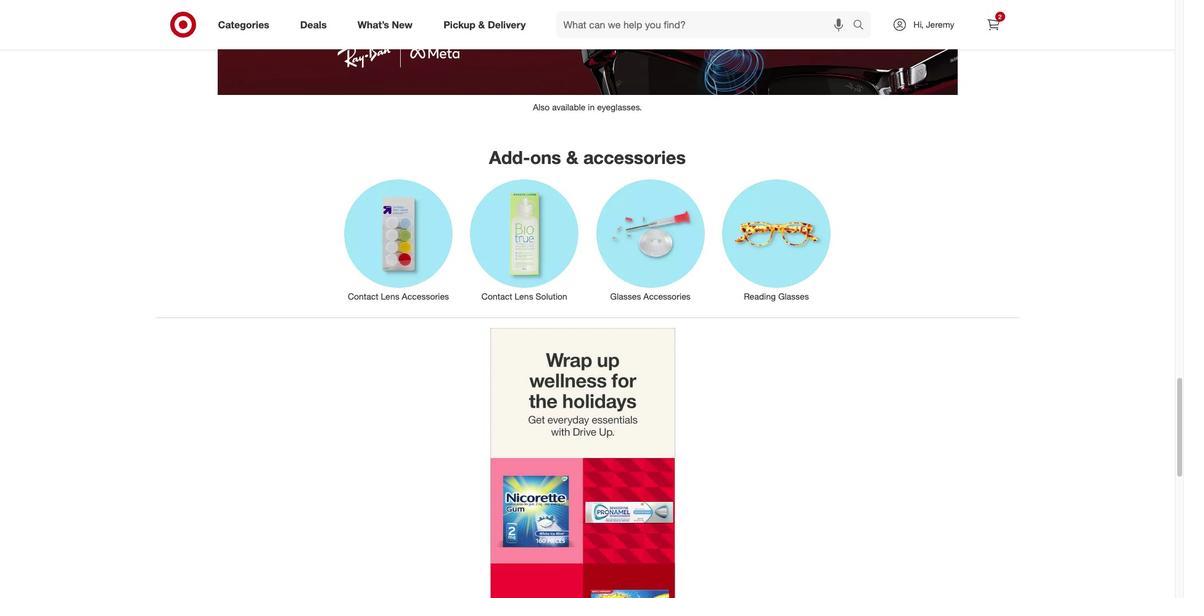Task type: locate. For each thing, give the bounding box(es) containing it.
What can we help you find? suggestions appear below search field
[[556, 11, 857, 38]]

delivery
[[488, 18, 526, 31]]

reading
[[744, 291, 776, 302]]

solution
[[536, 291, 568, 302]]

& right pickup
[[478, 18, 485, 31]]

glasses.
[[451, 10, 492, 24]]

1 horizontal spatial glasses
[[779, 291, 809, 302]]

ray-ban stories. rayban and meta logo image
[[217, 0, 958, 95]]

new
[[392, 18, 413, 31]]

0 horizontal spatial glasses
[[611, 291, 641, 302]]

also
[[533, 102, 550, 112]]

the
[[298, 10, 317, 24]]

reading glasses
[[744, 291, 809, 302]]

1 vertical spatial &
[[566, 146, 579, 168]]

search
[[848, 19, 878, 32]]

advertisement region
[[490, 328, 675, 598]]

glasses
[[611, 291, 641, 302], [779, 291, 809, 302]]

pickup & delivery link
[[433, 11, 541, 38]]

1 horizontal spatial lens
[[515, 291, 533, 302]]

1 horizontal spatial contact
[[482, 291, 512, 302]]

contact lens accessories link
[[336, 177, 462, 303]]

generation
[[346, 10, 401, 24]]

jeremy
[[926, 19, 955, 30]]

contact lens solution
[[482, 291, 568, 302]]

& right ons
[[566, 146, 579, 168]]

available
[[552, 102, 586, 112]]

2 link
[[980, 11, 1007, 38]]

lens for accessories
[[381, 291, 400, 302]]

also available in eyeglasses.
[[533, 102, 642, 112]]

lens
[[381, 291, 400, 302], [515, 291, 533, 302]]

1 contact from the left
[[348, 291, 379, 302]]

contact
[[348, 291, 379, 302], [482, 291, 512, 302]]

1 horizontal spatial accessories
[[644, 291, 691, 302]]

accessories
[[402, 291, 449, 302], [644, 291, 691, 302]]

0 horizontal spatial accessories
[[402, 291, 449, 302]]

contact for contact lens solution
[[482, 291, 512, 302]]

1 lens from the left
[[381, 291, 400, 302]]

0 horizontal spatial contact
[[348, 291, 379, 302]]

0 horizontal spatial &
[[478, 18, 485, 31]]

the next generation of smart glasses. link
[[210, 0, 958, 95]]

add-
[[489, 146, 530, 168]]

smart
[[418, 10, 448, 24]]

2 lens from the left
[[515, 291, 533, 302]]

&
[[478, 18, 485, 31], [566, 146, 579, 168]]

next
[[321, 10, 343, 24]]

0 horizontal spatial lens
[[381, 291, 400, 302]]

lens for solution
[[515, 291, 533, 302]]

pickup
[[444, 18, 476, 31]]

2 contact from the left
[[482, 291, 512, 302]]

deals
[[300, 18, 327, 31]]

1 horizontal spatial &
[[566, 146, 579, 168]]

contact for contact lens accessories
[[348, 291, 379, 302]]

hi,
[[914, 19, 924, 30]]



Task type: vqa. For each thing, say whether or not it's contained in the screenshot.
first Lens from the left
yes



Task type: describe. For each thing, give the bounding box(es) containing it.
2
[[999, 13, 1002, 20]]

deals link
[[290, 11, 342, 38]]

of
[[404, 10, 414, 24]]

accessories
[[584, 146, 686, 168]]

1 glasses from the left
[[611, 291, 641, 302]]

glasses accessories link
[[588, 177, 714, 303]]

search button
[[848, 11, 878, 41]]

2 accessories from the left
[[644, 291, 691, 302]]

ons
[[530, 146, 561, 168]]

contact lens solution link
[[462, 177, 588, 303]]

categories
[[218, 18, 269, 31]]

what's new
[[358, 18, 413, 31]]

in
[[588, 102, 595, 112]]

the next generation of smart glasses.
[[298, 10, 492, 24]]

add-ons & accessories
[[489, 146, 686, 168]]

2 glasses from the left
[[779, 291, 809, 302]]

1 accessories from the left
[[402, 291, 449, 302]]

eyeglasses.
[[597, 102, 642, 112]]

glasses accessories
[[611, 291, 691, 302]]

hi, jeremy
[[914, 19, 955, 30]]

what's new link
[[347, 11, 428, 38]]

pickup & delivery
[[444, 18, 526, 31]]

contact lens accessories
[[348, 291, 449, 302]]

0 vertical spatial &
[[478, 18, 485, 31]]

categories link
[[208, 11, 285, 38]]

reading glasses link
[[714, 177, 840, 303]]

what's
[[358, 18, 389, 31]]



